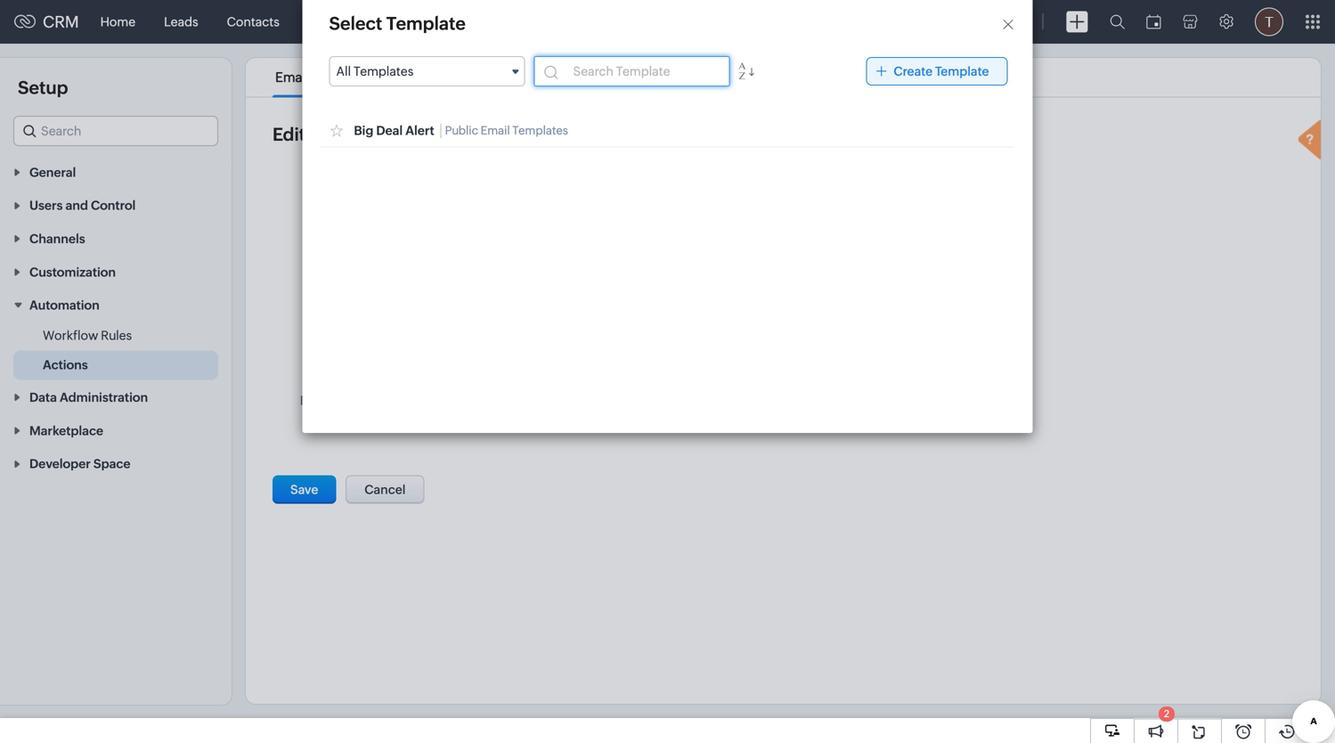 Task type: locate. For each thing, give the bounding box(es) containing it.
deal
[[376, 123, 403, 138]]

email
[[275, 69, 309, 85], [481, 124, 510, 137], [310, 124, 356, 145], [300, 393, 332, 408]]

contacts link
[[213, 0, 294, 43]]

0 horizontal spatial templates
[[354, 64, 414, 78]]

template inside button
[[935, 64, 989, 78]]

tasks link
[[438, 0, 498, 43]]

big deal alert
[[354, 123, 434, 138]]

2 vertical spatial template
[[334, 393, 388, 408]]

0 vertical spatial template
[[386, 13, 466, 34]]

2
[[1164, 708, 1170, 719]]

tasks
[[453, 15, 484, 29], [424, 69, 457, 85]]

None submit
[[273, 475, 336, 504]]

upgrade
[[976, 22, 1027, 34]]

select
[[329, 13, 382, 34]]

contacts
[[227, 15, 280, 29]]

tasks right deals
[[453, 15, 484, 29]]

templates
[[354, 64, 414, 78], [513, 124, 568, 137]]

0 vertical spatial templates
[[354, 64, 414, 78]]

template
[[386, 13, 466, 34], [935, 64, 989, 78], [334, 393, 388, 408]]

setup
[[18, 78, 68, 98]]

edit
[[273, 124, 306, 145]]

templates right public
[[513, 124, 568, 137]]

1 vertical spatial templates
[[513, 124, 568, 137]]

big deal alert link
[[354, 123, 434, 138]]

actions
[[43, 358, 88, 372]]

None button
[[416, 394, 547, 423], [346, 475, 425, 504], [416, 394, 547, 423], [346, 475, 425, 504]]

crm
[[43, 13, 79, 31]]

tasks up alert
[[424, 69, 457, 85]]

template for email template
[[334, 393, 388, 408]]

list
[[259, 58, 473, 97]]

create template
[[894, 64, 989, 78]]

home link
[[86, 0, 150, 43]]

email template
[[300, 393, 388, 408]]

1 horizontal spatial templates
[[513, 124, 568, 137]]

1 vertical spatial template
[[935, 64, 989, 78]]

notifications
[[312, 69, 391, 85]]

templates right all
[[354, 64, 414, 78]]

accounts
[[308, 15, 364, 29]]



Task type: vqa. For each thing, say whether or not it's contained in the screenshot.
Create Menu image
no



Task type: describe. For each thing, give the bounding box(es) containing it.
profile element
[[1245, 0, 1295, 43]]

templates inside field
[[354, 64, 414, 78]]

alert
[[406, 123, 434, 138]]

select template
[[329, 13, 466, 34]]

email notifications link
[[273, 69, 394, 85]]

public
[[445, 124, 478, 137]]

actions link
[[43, 356, 88, 374]]

home
[[100, 15, 136, 29]]

rules
[[101, 328, 132, 343]]

template for select template
[[386, 13, 466, 34]]

email notifications
[[275, 69, 391, 85]]

automation region
[[0, 321, 232, 380]]

leads
[[164, 15, 198, 29]]

big
[[354, 123, 374, 138]]

notification
[[360, 124, 461, 145]]

workflow rules
[[43, 328, 132, 343]]

profile image
[[1255, 8, 1284, 36]]

workflow rules link
[[43, 327, 132, 345]]

Search Template text field
[[542, 64, 722, 78]]

All Templates field
[[329, 56, 525, 87]]

create template button
[[866, 57, 1008, 86]]

deals link
[[378, 0, 438, 43]]

1 vertical spatial tasks
[[424, 69, 457, 85]]

all
[[336, 64, 351, 78]]

0 vertical spatial tasks
[[453, 15, 484, 29]]

public email templates
[[445, 124, 568, 137]]

all templates
[[336, 64, 414, 78]]

create
[[894, 64, 933, 78]]

list containing email notifications
[[259, 58, 473, 97]]

free
[[990, 8, 1013, 22]]

accounts link
[[294, 0, 378, 43]]

workflow
[[43, 328, 98, 343]]

edit email notification
[[273, 124, 461, 145]]

calendar image
[[1147, 15, 1162, 29]]

automation button
[[0, 288, 232, 321]]

template for create template
[[935, 64, 989, 78]]

deals
[[392, 15, 424, 29]]

leads link
[[150, 0, 213, 43]]

free upgrade
[[976, 8, 1027, 34]]

automation
[[29, 298, 100, 312]]

crm link
[[14, 13, 79, 31]]



